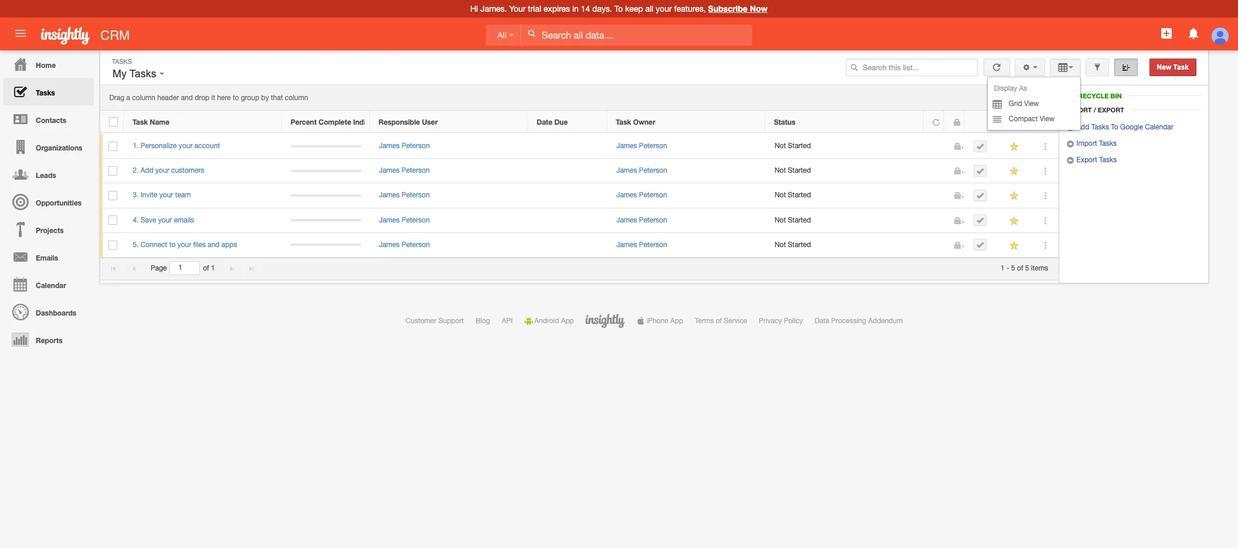 Task type: locate. For each thing, give the bounding box(es) containing it.
tasks up 'my'
[[112, 58, 132, 65]]

1 vertical spatial view
[[1040, 115, 1055, 123]]

following image
[[1010, 191, 1021, 202], [1010, 240, 1021, 252]]

customer support link
[[406, 317, 464, 326]]

api
[[502, 317, 513, 326]]

5 started from the top
[[788, 241, 811, 249]]

2 not from the top
[[775, 167, 786, 175]]

1 horizontal spatial and
[[208, 241, 220, 249]]

your right all
[[656, 4, 672, 13]]

1 not started from the top
[[775, 142, 811, 150]]

export
[[1098, 106, 1125, 114], [1077, 156, 1098, 164]]

1 horizontal spatial view
[[1040, 115, 1055, 123]]

5.
[[133, 241, 139, 249]]

to left "google"
[[1112, 123, 1119, 131]]

your inside hi james. your trial expires in 14 days. to keep all your features, subscribe now
[[656, 4, 672, 13]]

1 started from the top
[[788, 142, 811, 150]]

tasks inside "link"
[[1092, 123, 1110, 131]]

3 not started from the top
[[775, 191, 811, 200]]

3 not from the top
[[775, 191, 786, 200]]

repeating task image
[[933, 118, 941, 127]]

status
[[774, 118, 796, 127]]

export right circle arrow left image
[[1077, 156, 1098, 164]]

iphone app link
[[637, 317, 684, 326]]

mark this task complete image for 1. personalize your account
[[977, 142, 985, 150]]

0 vertical spatial export
[[1098, 106, 1125, 114]]

5 left items
[[1026, 265, 1030, 273]]

mark this task complete image for 2. add your customers
[[977, 167, 985, 175]]

group
[[241, 94, 259, 102]]

row containing task name
[[100, 111, 1059, 133]]

processing
[[832, 317, 867, 326]]

terms of service
[[695, 317, 748, 326]]

task left name
[[133, 118, 148, 127]]

your
[[509, 4, 526, 13]]

not started for 4. save your emails
[[775, 216, 811, 224]]

new
[[1157, 63, 1172, 72]]

tasks for add tasks to google calendar
[[1092, 123, 1110, 131]]

cog image
[[1023, 63, 1031, 72]]

2 mark this task complete image from the top
[[977, 217, 985, 225]]

3 mark this task complete image from the top
[[977, 241, 985, 249]]

0 vertical spatial and
[[181, 94, 193, 102]]

navigation
[[0, 50, 94, 354]]

0 vertical spatial mark this task complete image
[[977, 192, 985, 200]]

2 app from the left
[[671, 317, 684, 326]]

3 row from the top
[[100, 159, 1059, 184]]

google
[[1121, 123, 1144, 131]]

2 following image from the top
[[1010, 166, 1021, 177]]

row
[[100, 111, 1059, 133], [100, 134, 1059, 159], [100, 159, 1059, 184], [100, 184, 1059, 209], [100, 209, 1059, 233], [100, 233, 1059, 258]]

1 vertical spatial and
[[208, 241, 220, 249]]

bin
[[1111, 92, 1122, 100]]

tasks for my tasks
[[129, 68, 156, 80]]

1 horizontal spatial to
[[1112, 123, 1119, 131]]

mark this task complete image
[[977, 142, 985, 150], [977, 167, 985, 175], [977, 241, 985, 249]]

home link
[[3, 50, 94, 78]]

1.
[[133, 142, 139, 150]]

row group containing 1. personalize your account
[[100, 134, 1059, 258]]

dashboards
[[36, 309, 76, 318]]

not started for 2. add your customers
[[775, 167, 811, 175]]

2 horizontal spatial of
[[1018, 265, 1024, 273]]

not started cell
[[766, 134, 924, 159], [766, 159, 924, 184], [766, 184, 924, 209], [766, 209, 924, 233], [766, 233, 924, 258]]

1 horizontal spatial 5
[[1026, 265, 1030, 273]]

5. connect to your files and apps link
[[133, 241, 243, 249]]

customers
[[171, 167, 204, 175]]

view
[[1025, 100, 1040, 108], [1040, 115, 1055, 123]]

trial
[[528, 4, 542, 13]]

5 not started cell from the top
[[766, 233, 924, 258]]

2 following image from the top
[[1010, 240, 1021, 252]]

view down grid view link
[[1040, 115, 1055, 123]]

subscribe
[[709, 4, 748, 13]]

column right a
[[132, 94, 155, 102]]

private task image
[[953, 118, 961, 127], [954, 143, 962, 151], [954, 167, 962, 175], [954, 217, 962, 225], [954, 241, 962, 250]]

not for 5. connect to your files and apps
[[775, 241, 786, 249]]

6 row from the top
[[100, 233, 1059, 258]]

leads
[[36, 171, 56, 180]]

2 mark this task complete image from the top
[[977, 167, 985, 175]]

0 horizontal spatial app
[[561, 317, 574, 326]]

calendar up dashboards link
[[36, 282, 66, 290]]

tasks up import tasks
[[1092, 123, 1110, 131]]

tasks down import tasks
[[1100, 156, 1117, 164]]

Search this list... text field
[[846, 59, 978, 76]]

0 vertical spatial calendar
[[1146, 123, 1174, 131]]

and
[[181, 94, 193, 102], [208, 241, 220, 249]]

to left keep
[[615, 4, 623, 13]]

add tasks to google calendar
[[1075, 123, 1174, 131]]

0 vertical spatial view
[[1025, 100, 1040, 108]]

1 5 from the left
[[1012, 265, 1016, 273]]

tasks for export tasks
[[1100, 156, 1117, 164]]

1 horizontal spatial add
[[1077, 123, 1090, 131]]

1 vertical spatial following image
[[1010, 240, 1021, 252]]

to right connect
[[169, 241, 176, 249]]

as
[[1020, 84, 1028, 93]]

following image for 3. invite your team
[[1010, 191, 1021, 202]]

0 horizontal spatial and
[[181, 94, 193, 102]]

1 vertical spatial to
[[1112, 123, 1119, 131]]

of right terms
[[716, 317, 722, 326]]

3. invite your team
[[133, 191, 191, 200]]

following image for 4. save your emails
[[1010, 216, 1021, 227]]

james peterson
[[379, 142, 430, 150], [617, 142, 668, 150], [379, 167, 430, 175], [617, 167, 668, 175], [379, 191, 430, 200], [617, 191, 668, 200], [379, 216, 430, 224], [617, 216, 668, 224], [379, 241, 430, 249], [617, 241, 668, 249]]

add inside "link"
[[1077, 123, 1090, 131]]

add right 2.
[[141, 167, 154, 175]]

drop
[[195, 94, 209, 102]]

android app link
[[525, 317, 574, 326]]

tasks up contacts link
[[36, 89, 55, 97]]

your right save
[[158, 216, 172, 224]]

following image
[[1010, 141, 1021, 153], [1010, 166, 1021, 177], [1010, 216, 1021, 227]]

tasks for import tasks
[[1100, 140, 1117, 148]]

white image
[[528, 29, 536, 38]]

task left owner
[[616, 118, 632, 127]]

grid view link
[[988, 96, 1081, 111]]

following image right private task image
[[1010, 191, 1021, 202]]

owner
[[633, 118, 656, 127]]

5
[[1012, 265, 1016, 273], [1026, 265, 1030, 273]]

column
[[132, 94, 155, 102], [285, 94, 308, 102]]

mark this task complete image for 3. invite your team
[[977, 192, 985, 200]]

1 mark this task complete image from the top
[[977, 142, 985, 150]]

row containing 3. invite your team
[[100, 184, 1059, 209]]

row containing 1. personalize your account
[[100, 134, 1059, 159]]

view for grid view
[[1025, 100, 1040, 108]]

None checkbox
[[109, 117, 118, 127], [109, 142, 118, 151], [109, 191, 118, 201], [109, 117, 118, 127], [109, 142, 118, 151], [109, 191, 118, 201]]

cell
[[282, 134, 370, 159], [528, 134, 608, 159], [924, 134, 945, 159], [965, 134, 1001, 159], [282, 159, 370, 184], [528, 159, 608, 184], [924, 159, 945, 184], [965, 159, 1001, 184], [282, 184, 370, 209], [528, 184, 608, 209], [924, 184, 945, 209], [965, 184, 1001, 209], [282, 209, 370, 233], [528, 209, 608, 233], [924, 209, 945, 233], [965, 209, 1001, 233], [282, 233, 370, 258], [528, 233, 608, 258], [924, 233, 945, 258], [965, 233, 1001, 258]]

percent complete indicator responsible user
[[291, 118, 438, 127]]

1 following image from the top
[[1010, 191, 1021, 202]]

it
[[211, 94, 215, 102]]

14
[[581, 4, 590, 13]]

2 horizontal spatial task
[[1174, 63, 1189, 72]]

import right circle arrow right icon
[[1077, 140, 1098, 148]]

1 vertical spatial following image
[[1010, 166, 1021, 177]]

started for 1. personalize your account
[[788, 142, 811, 150]]

show sidebar image
[[1122, 63, 1131, 72]]

items
[[1032, 265, 1049, 273]]

0 vertical spatial mark this task complete image
[[977, 142, 985, 150]]

add inside row
[[141, 167, 154, 175]]

5 not started from the top
[[775, 241, 811, 249]]

3 following image from the top
[[1010, 216, 1021, 227]]

mark this task complete image
[[977, 192, 985, 200], [977, 217, 985, 225]]

mark this task complete image for 5. connect to your files and apps
[[977, 241, 985, 249]]

not started cell for 1. personalize your account
[[766, 134, 924, 159]]

import left /
[[1067, 106, 1092, 114]]

your left files
[[178, 241, 191, 249]]

2 vertical spatial following image
[[1010, 216, 1021, 227]]

following image for 5. connect to your files and apps
[[1010, 240, 1021, 252]]

1 horizontal spatial calendar
[[1146, 123, 1174, 131]]

tasks down "add tasks to google calendar" "link"
[[1100, 140, 1117, 148]]

4 not started cell from the top
[[766, 209, 924, 233]]

1 horizontal spatial app
[[671, 317, 684, 326]]

data
[[815, 317, 830, 326]]

2 not started cell from the top
[[766, 159, 924, 184]]

5 right -
[[1012, 265, 1016, 273]]

app for android app
[[561, 317, 574, 326]]

navigation containing home
[[0, 50, 94, 354]]

james.
[[481, 4, 507, 13]]

4 started from the top
[[788, 216, 811, 224]]

1 vertical spatial mark this task complete image
[[977, 217, 985, 225]]

0 vertical spatial import
[[1067, 106, 1092, 114]]

1 vertical spatial import
[[1077, 140, 1098, 148]]

1 horizontal spatial to
[[233, 94, 239, 102]]

2 column from the left
[[285, 94, 308, 102]]

and left drop
[[181, 94, 193, 102]]

personalize
[[141, 142, 177, 150]]

0 horizontal spatial export
[[1077, 156, 1098, 164]]

not for 1. personalize your account
[[775, 142, 786, 150]]

tasks
[[112, 58, 132, 65], [129, 68, 156, 80], [36, 89, 55, 97], [1092, 123, 1110, 131], [1100, 140, 1117, 148], [1100, 156, 1117, 164]]

1 row from the top
[[100, 111, 1059, 133]]

not for 4. save your emails
[[775, 216, 786, 224]]

complete
[[319, 118, 351, 127]]

0 horizontal spatial to
[[615, 4, 623, 13]]

1 - 5 of 5 items
[[1001, 265, 1049, 273]]

1 vertical spatial export
[[1077, 156, 1098, 164]]

add right circle arrow right image
[[1077, 123, 1090, 131]]

2 not started from the top
[[775, 167, 811, 175]]

1 right 1 field
[[211, 265, 215, 273]]

1 horizontal spatial task
[[616, 118, 632, 127]]

your for customers
[[155, 167, 169, 175]]

that
[[271, 94, 283, 102]]

following image up -
[[1010, 240, 1021, 252]]

your left account at the top
[[179, 142, 193, 150]]

app right the android
[[561, 317, 574, 326]]

not started for 1. personalize your account
[[775, 142, 811, 150]]

1 horizontal spatial 1
[[1001, 265, 1005, 273]]

app
[[561, 317, 574, 326], [671, 317, 684, 326]]

and right files
[[208, 241, 220, 249]]

started
[[788, 142, 811, 150], [788, 167, 811, 175], [788, 191, 811, 200], [788, 216, 811, 224], [788, 241, 811, 249]]

0 horizontal spatial column
[[132, 94, 155, 102]]

5 not from the top
[[775, 241, 786, 249]]

addendum
[[869, 317, 903, 326]]

task right new
[[1174, 63, 1189, 72]]

0 vertical spatial to
[[615, 4, 623, 13]]

2. add your customers
[[133, 167, 204, 175]]

1 column from the left
[[132, 94, 155, 102]]

2 vertical spatial mark this task complete image
[[977, 241, 985, 249]]

import
[[1067, 106, 1092, 114], [1077, 140, 1098, 148]]

all
[[498, 30, 507, 40]]

your for team
[[159, 191, 173, 200]]

save
[[141, 216, 156, 224]]

3 started from the top
[[788, 191, 811, 200]]

1 left -
[[1001, 265, 1005, 273]]

1 horizontal spatial of
[[716, 317, 722, 326]]

all link
[[486, 25, 521, 46]]

1 vertical spatial to
[[169, 241, 176, 249]]

started for 5. connect to your files and apps
[[788, 241, 811, 249]]

tasks right 'my'
[[129, 68, 156, 80]]

Search all data.... text field
[[522, 25, 753, 46]]

grid
[[1009, 100, 1023, 108]]

5. connect to your files and apps
[[133, 241, 237, 249]]

app for iphone app
[[671, 317, 684, 326]]

0 horizontal spatial 5
[[1012, 265, 1016, 273]]

export down bin
[[1098, 106, 1125, 114]]

5 row from the top
[[100, 209, 1059, 233]]

terms
[[695, 317, 714, 326]]

of right 1 field
[[203, 265, 209, 273]]

1. personalize your account
[[133, 142, 220, 150]]

team
[[175, 191, 191, 200]]

private task image
[[954, 192, 962, 200]]

your left team
[[159, 191, 173, 200]]

column right that on the left
[[285, 94, 308, 102]]

0 horizontal spatial view
[[1025, 100, 1040, 108]]

contacts
[[36, 116, 66, 125]]

import for import / export
[[1067, 106, 1092, 114]]

None checkbox
[[109, 167, 118, 176], [109, 216, 118, 225], [109, 241, 118, 250], [109, 167, 118, 176], [109, 216, 118, 225], [109, 241, 118, 250]]

2 started from the top
[[788, 167, 811, 175]]

1 mark this task complete image from the top
[[977, 192, 985, 200]]

of right -
[[1018, 265, 1024, 273]]

data processing addendum
[[815, 317, 903, 326]]

4 row from the top
[[100, 184, 1059, 209]]

terms of service link
[[695, 317, 748, 326]]

row group
[[100, 134, 1059, 258]]

compact view
[[1009, 115, 1055, 123]]

display
[[995, 84, 1018, 93]]

started for 2. add your customers
[[788, 167, 811, 175]]

not
[[775, 142, 786, 150], [775, 167, 786, 175], [775, 191, 786, 200], [775, 216, 786, 224], [775, 241, 786, 249]]

0 horizontal spatial task
[[133, 118, 148, 127]]

1 not started cell from the top
[[766, 134, 924, 159]]

peterson
[[402, 142, 430, 150], [639, 142, 668, 150], [402, 167, 430, 175], [639, 167, 668, 175], [402, 191, 430, 200], [639, 191, 668, 200], [402, 216, 430, 224], [639, 216, 668, 224], [402, 241, 430, 249], [639, 241, 668, 249]]

1 vertical spatial mark this task complete image
[[977, 167, 985, 175]]

emails link
[[3, 243, 94, 271]]

james
[[379, 142, 400, 150], [617, 142, 637, 150], [379, 167, 400, 175], [617, 167, 637, 175], [379, 191, 400, 200], [617, 191, 637, 200], [379, 216, 400, 224], [617, 216, 637, 224], [379, 241, 400, 249], [617, 241, 637, 249]]

your up 3. invite your team
[[155, 167, 169, 175]]

hi james. your trial expires in 14 days. to keep all your features, subscribe now
[[471, 4, 768, 13]]

0 horizontal spatial to
[[169, 241, 176, 249]]

4 not from the top
[[775, 216, 786, 224]]

1 following image from the top
[[1010, 141, 1021, 153]]

james peterson link
[[379, 142, 430, 150], [617, 142, 668, 150], [379, 167, 430, 175], [617, 167, 668, 175], [379, 191, 430, 200], [617, 191, 668, 200], [379, 216, 430, 224], [617, 216, 668, 224], [379, 241, 430, 249], [617, 241, 668, 249]]

1 vertical spatial add
[[141, 167, 154, 175]]

1 not from the top
[[775, 142, 786, 150]]

calendar
[[1146, 123, 1174, 131], [36, 282, 66, 290]]

row containing 5. connect to your files and apps
[[100, 233, 1059, 258]]

1 horizontal spatial column
[[285, 94, 308, 102]]

2.
[[133, 167, 139, 175]]

0 vertical spatial following image
[[1010, 191, 1021, 202]]

drag
[[109, 94, 124, 102]]

calendar right "google"
[[1146, 123, 1174, 131]]

0 vertical spatial following image
[[1010, 141, 1021, 153]]

to right here
[[233, 94, 239, 102]]

1 app from the left
[[561, 317, 574, 326]]

3 not started cell from the top
[[766, 184, 924, 209]]

app right iphone
[[671, 317, 684, 326]]

tasks inside button
[[129, 68, 156, 80]]

apps
[[222, 241, 237, 249]]

add
[[1077, 123, 1090, 131], [141, 167, 154, 175]]

2 row from the top
[[100, 134, 1059, 159]]

0 vertical spatial add
[[1077, 123, 1090, 131]]

days.
[[593, 4, 612, 13]]

private task image for 5. connect to your files and apps
[[954, 241, 962, 250]]

view up compact view
[[1025, 100, 1040, 108]]

following image for 1. personalize your account
[[1010, 141, 1021, 153]]

customer
[[406, 317, 437, 326]]

task
[[1174, 63, 1189, 72], [133, 118, 148, 127], [616, 118, 632, 127]]

0 horizontal spatial calendar
[[36, 282, 66, 290]]

1 horizontal spatial export
[[1098, 106, 1125, 114]]

not started for 5. connect to your files and apps
[[775, 241, 811, 249]]

4 not started from the top
[[775, 216, 811, 224]]

percent
[[291, 118, 317, 127]]

0 horizontal spatial add
[[141, 167, 154, 175]]



Task type: vqa. For each thing, say whether or not it's contained in the screenshot.
bottom Contains
no



Task type: describe. For each thing, give the bounding box(es) containing it.
calendar inside "link"
[[1146, 123, 1174, 131]]

import tasks
[[1075, 140, 1117, 148]]

policy
[[784, 317, 803, 326]]

-
[[1007, 265, 1010, 273]]

invite
[[141, 191, 157, 200]]

not started cell for 2. add your customers
[[766, 159, 924, 184]]

emails
[[174, 216, 194, 224]]

3.
[[133, 191, 139, 200]]

import / export
[[1067, 106, 1125, 114]]

due
[[555, 118, 568, 127]]

iphone
[[647, 317, 669, 326]]

hi
[[471, 4, 478, 13]]

recycle bin link
[[1067, 92, 1128, 100]]

name
[[150, 118, 170, 127]]

new task link
[[1150, 59, 1197, 76]]

compact
[[1009, 115, 1038, 123]]

not started cell for 3. invite your team
[[766, 184, 924, 209]]

iphone app
[[647, 317, 684, 326]]

by
[[261, 94, 269, 102]]

add tasks to google calendar link
[[1067, 123, 1174, 132]]

my
[[113, 68, 127, 80]]

blog
[[476, 317, 490, 326]]

opportunities link
[[3, 188, 94, 216]]

my tasks button
[[110, 65, 167, 83]]

account
[[195, 142, 220, 150]]

circle arrow right image
[[1067, 140, 1075, 148]]

leads link
[[3, 161, 94, 188]]

keep
[[626, 4, 643, 13]]

not started for 3. invite your team
[[775, 191, 811, 200]]

row containing 4. save your emails
[[100, 209, 1059, 233]]

now
[[750, 4, 768, 13]]

privacy policy link
[[759, 317, 803, 326]]

circle arrow left image
[[1067, 157, 1075, 165]]

private task image for 2. add your customers
[[954, 167, 962, 175]]

compact view link
[[988, 111, 1081, 127]]

user
[[422, 118, 438, 127]]

all
[[646, 4, 654, 13]]

4.
[[133, 216, 139, 224]]

indicator
[[353, 118, 383, 127]]

2. add your customers link
[[133, 167, 210, 175]]

here
[[217, 94, 231, 102]]

android app
[[535, 317, 574, 326]]

display as link
[[974, 81, 1081, 96]]

import for import tasks
[[1077, 140, 1098, 148]]

to inside hi james. your trial expires in 14 days. to keep all your features, subscribe now
[[615, 4, 623, 13]]

opportunities
[[36, 199, 82, 208]]

2 5 from the left
[[1026, 265, 1030, 273]]

your for account
[[179, 142, 193, 150]]

1 field
[[170, 262, 200, 275]]

drag a column header and drop it here to group by that column
[[109, 94, 308, 102]]

task inside new task 'link'
[[1174, 63, 1189, 72]]

of 1
[[203, 265, 215, 273]]

date due
[[537, 118, 568, 127]]

private task image for 4. save your emails
[[954, 217, 962, 225]]

refresh list image
[[992, 63, 1003, 72]]

reports link
[[3, 326, 94, 354]]

notifications image
[[1187, 26, 1201, 40]]

4. save your emails
[[133, 216, 194, 224]]

export tasks link
[[1067, 156, 1117, 165]]

following image for 2. add your customers
[[1010, 166, 1021, 177]]

responsible
[[379, 118, 420, 127]]

subscribe now link
[[709, 4, 768, 13]]

emails
[[36, 254, 58, 263]]

support
[[439, 317, 464, 326]]

tasks link
[[3, 78, 94, 106]]

to inside row
[[169, 241, 176, 249]]

not started cell for 4. save your emails
[[766, 209, 924, 233]]

recycle
[[1079, 92, 1109, 100]]

your for emails
[[158, 216, 172, 224]]

task for task name
[[133, 118, 148, 127]]

task for task owner
[[616, 118, 632, 127]]

1 vertical spatial calendar
[[36, 282, 66, 290]]

task owner
[[616, 118, 656, 127]]

1. personalize your account link
[[133, 142, 226, 150]]

started for 4. save your emails
[[788, 216, 811, 224]]

api link
[[502, 317, 513, 326]]

expires
[[544, 4, 570, 13]]

/
[[1094, 106, 1097, 114]]

private task image for 1. personalize your account
[[954, 143, 962, 151]]

dashboards link
[[3, 299, 94, 326]]

row containing 2. add your customers
[[100, 159, 1059, 184]]

not for 2. add your customers
[[775, 167, 786, 175]]

to inside "link"
[[1112, 123, 1119, 131]]

crm
[[100, 28, 130, 43]]

0 horizontal spatial of
[[203, 265, 209, 273]]

3. invite your team link
[[133, 191, 197, 200]]

grid view
[[1009, 100, 1040, 108]]

started for 3. invite your team
[[788, 191, 811, 200]]

search image
[[850, 63, 859, 72]]

task name
[[133, 118, 170, 127]]

reports
[[36, 337, 63, 345]]

connect
[[141, 241, 167, 249]]

show list view filters image
[[1094, 63, 1102, 72]]

circle arrow right image
[[1067, 124, 1075, 132]]

not started cell for 5. connect to your files and apps
[[766, 233, 924, 258]]

header
[[157, 94, 179, 102]]

0 vertical spatial to
[[233, 94, 239, 102]]

my tasks
[[113, 68, 159, 80]]

0 horizontal spatial 1
[[211, 265, 215, 273]]

privacy policy
[[759, 317, 803, 326]]

features,
[[674, 4, 706, 13]]

data processing addendum link
[[815, 317, 903, 326]]

organizations
[[36, 144, 82, 152]]

new task
[[1157, 63, 1189, 72]]

mark this task complete image for 4. save your emails
[[977, 217, 985, 225]]

projects
[[36, 226, 64, 235]]

and inside row
[[208, 241, 220, 249]]

service
[[724, 317, 748, 326]]

view for compact view
[[1040, 115, 1055, 123]]

not for 3. invite your team
[[775, 191, 786, 200]]

calendar link
[[3, 271, 94, 299]]



